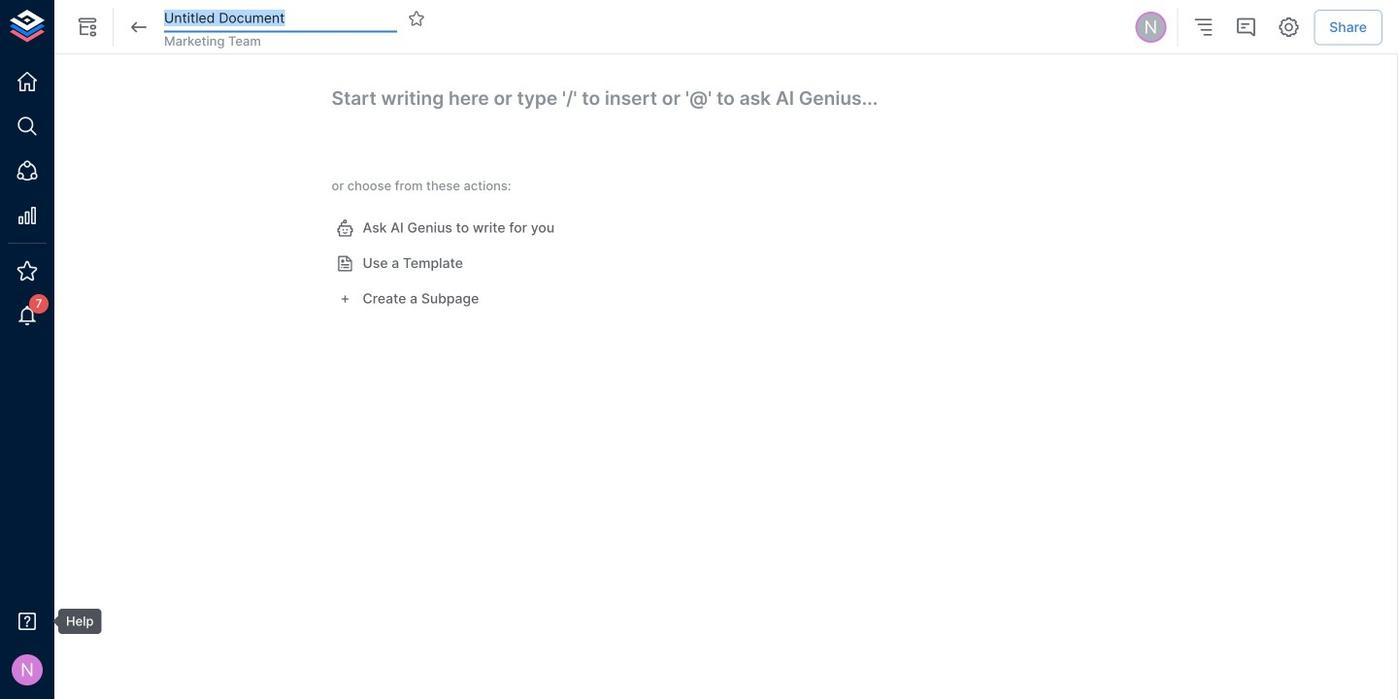 Task type: describe. For each thing, give the bounding box(es) containing it.
settings image
[[1278, 16, 1301, 39]]

table of contents image
[[1192, 16, 1215, 39]]

show wiki image
[[76, 16, 99, 39]]



Task type: locate. For each thing, give the bounding box(es) containing it.
favorite image
[[408, 10, 425, 27]]

comments image
[[1235, 16, 1258, 39]]

None text field
[[164, 4, 397, 33]]

go back image
[[127, 16, 151, 39]]

tooltip
[[45, 609, 102, 634]]



Task type: vqa. For each thing, say whether or not it's contained in the screenshot.
text field
yes



